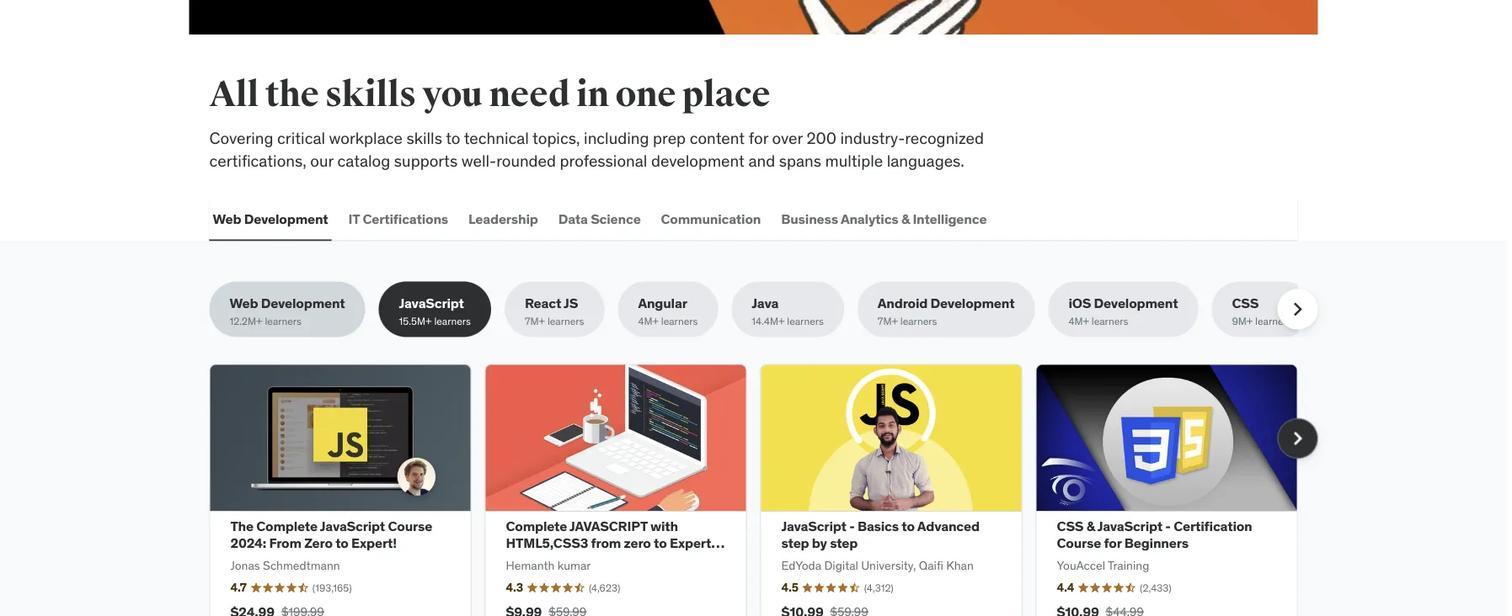 Task type: locate. For each thing, give the bounding box(es) containing it.
7m+ inside android development 7m+ learners
[[878, 315, 898, 328]]

1 complete from the left
[[256, 518, 318, 536]]

java 14.4m+ learners
[[752, 294, 824, 328]]

2 learners from the left
[[434, 315, 471, 328]]

next image
[[1284, 296, 1311, 323], [1284, 425, 1311, 452]]

for up and
[[749, 128, 768, 148]]

0 horizontal spatial course
[[388, 518, 432, 536]]

web development
[[213, 210, 328, 228]]

0 horizontal spatial 4m+
[[638, 315, 659, 328]]

skills up workplace on the top left
[[325, 73, 416, 116]]

communication button
[[658, 199, 764, 240]]

leadership button
[[465, 199, 541, 240]]

7m+ inside react js 7m+ learners
[[525, 315, 545, 328]]

need
[[489, 73, 570, 116]]

workplace
[[329, 128, 403, 148]]

4m+ down the angular
[[638, 315, 659, 328]]

1 vertical spatial for
[[1104, 534, 1122, 552]]

javascript inside the css & javascript - certification course for beginners
[[1098, 518, 1163, 536]]

html5,css3
[[506, 534, 588, 552]]

complete inside complete javascript with html5,css3 from zero to expert- 2023
[[506, 518, 567, 536]]

4m+
[[638, 315, 659, 328], [1069, 315, 1089, 328]]

4m+ down the ios
[[1069, 315, 1089, 328]]

7m+ down the 'android'
[[878, 315, 898, 328]]

and
[[749, 151, 775, 171]]

8 learners from the left
[[1255, 315, 1292, 328]]

7 learners from the left
[[1092, 315, 1128, 328]]

0 horizontal spatial step
[[781, 534, 809, 552]]

science
[[591, 210, 641, 228]]

development inside android development 7m+ learners
[[931, 294, 1015, 312]]

0 horizontal spatial -
[[849, 518, 855, 536]]

7m+ down react
[[525, 315, 545, 328]]

1 horizontal spatial -
[[1165, 518, 1171, 536]]

0 horizontal spatial for
[[749, 128, 768, 148]]

react
[[525, 294, 561, 312]]

0 vertical spatial css
[[1232, 294, 1259, 312]]

the complete javascript course 2024: from zero to expert!
[[230, 518, 432, 552]]

development for web development
[[244, 210, 328, 228]]

industry-
[[840, 128, 905, 148]]

for
[[749, 128, 768, 148], [1104, 534, 1122, 552]]

1 horizontal spatial step
[[830, 534, 858, 552]]

development for ios development 4m+ learners
[[1094, 294, 1178, 312]]

2 4m+ from the left
[[1069, 315, 1089, 328]]

beginners
[[1125, 534, 1189, 552]]

2 next image from the top
[[1284, 425, 1311, 452]]

next image inside topic filters element
[[1284, 296, 1311, 323]]

android
[[878, 294, 928, 312]]

learners inside angular 4m+ learners
[[661, 315, 698, 328]]

data science
[[558, 210, 641, 228]]

course inside the css & javascript - certification course for beginners
[[1057, 534, 1101, 552]]

0 vertical spatial next image
[[1284, 296, 1311, 323]]

0 vertical spatial &
[[901, 210, 910, 228]]

development right the 'android'
[[931, 294, 1015, 312]]

business
[[781, 210, 838, 228]]

for inside the css & javascript - certification course for beginners
[[1104, 534, 1122, 552]]

it certifications button
[[345, 199, 452, 240]]

7m+ for android development
[[878, 315, 898, 328]]

learners inside javascript 15.5m+ learners
[[434, 315, 471, 328]]

3 learners from the left
[[548, 315, 584, 328]]

- inside the css & javascript - certification course for beginners
[[1165, 518, 1171, 536]]

css & javascript - certification course for beginners link
[[1057, 518, 1252, 552]]

development
[[244, 210, 328, 228], [261, 294, 345, 312], [931, 294, 1015, 312], [1094, 294, 1178, 312]]

javascript - basics to advanced step by step link
[[781, 518, 980, 552]]

0 horizontal spatial css
[[1057, 518, 1084, 536]]

javascript left certification on the bottom right of page
[[1098, 518, 1163, 536]]

0 vertical spatial for
[[749, 128, 768, 148]]

1 horizontal spatial complete
[[506, 518, 567, 536]]

& right "analytics"
[[901, 210, 910, 228]]

web development button
[[209, 199, 332, 240]]

1 vertical spatial css
[[1057, 518, 1084, 536]]

leadership
[[468, 210, 538, 228]]

ios development 4m+ learners
[[1069, 294, 1178, 328]]

1 horizontal spatial 4m+
[[1069, 315, 1089, 328]]

1 step from the left
[[781, 534, 809, 552]]

by
[[812, 534, 827, 552]]

7m+
[[525, 315, 545, 328], [878, 315, 898, 328]]

- left certification on the bottom right of page
[[1165, 518, 1171, 536]]

1 horizontal spatial 7m+
[[878, 315, 898, 328]]

1 next image from the top
[[1284, 296, 1311, 323]]

1 vertical spatial next image
[[1284, 425, 1311, 452]]

5 learners from the left
[[787, 315, 824, 328]]

javascript 15.5m+ learners
[[399, 294, 471, 328]]

- inside javascript - basics to advanced step by step
[[849, 518, 855, 536]]

development right the ios
[[1094, 294, 1178, 312]]

web
[[213, 210, 241, 228], [230, 294, 258, 312]]

complete javascript with html5,css3 from zero to expert- 2023 link
[[506, 518, 725, 568]]

javascript
[[399, 294, 464, 312], [320, 518, 385, 536], [781, 518, 847, 536], [1098, 518, 1163, 536]]

skills up supports
[[406, 128, 442, 148]]

4m+ inside ios development 4m+ learners
[[1069, 315, 1089, 328]]

2 - from the left
[[1165, 518, 1171, 536]]

advanced
[[917, 518, 980, 536]]

complete right the
[[256, 518, 318, 536]]

prep
[[653, 128, 686, 148]]

css
[[1232, 294, 1259, 312], [1057, 518, 1084, 536]]

web inside button
[[213, 210, 241, 228]]

1 7m+ from the left
[[525, 315, 545, 328]]

intelligence
[[913, 210, 987, 228]]

1 horizontal spatial for
[[1104, 534, 1122, 552]]

the complete javascript course 2024: from zero to expert! link
[[230, 518, 432, 552]]

css for css & javascript - certification course for beginners
[[1057, 518, 1084, 536]]

1 learners from the left
[[265, 315, 302, 328]]

css & javascript - certification course for beginners
[[1057, 518, 1252, 552]]

&
[[901, 210, 910, 228], [1087, 518, 1095, 536]]

learners inside java 14.4m+ learners
[[787, 315, 824, 328]]

development down certifications,
[[244, 210, 328, 228]]

javascript inside the complete javascript course 2024: from zero to expert!
[[320, 518, 385, 536]]

css inside the css & javascript - certification course for beginners
[[1057, 518, 1084, 536]]

6 learners from the left
[[900, 315, 937, 328]]

professional
[[560, 151, 647, 171]]

2 step from the left
[[830, 534, 858, 552]]

zero
[[304, 534, 333, 552]]

1 horizontal spatial css
[[1232, 294, 1259, 312]]

1 vertical spatial web
[[230, 294, 258, 312]]

covering
[[209, 128, 273, 148]]

step right by
[[830, 534, 858, 552]]

for inside covering critical workplace skills to technical topics, including prep content for over 200 industry-recognized certifications, our catalog supports well-rounded professional development and spans multiple languages.
[[749, 128, 768, 148]]

course
[[388, 518, 432, 536], [1057, 534, 1101, 552]]

next image for topic filters element
[[1284, 296, 1311, 323]]

analytics
[[841, 210, 899, 228]]

web down certifications,
[[213, 210, 241, 228]]

& inside the css & javascript - certification course for beginners
[[1087, 518, 1095, 536]]

development up "12.2m+"
[[261, 294, 345, 312]]

learners
[[265, 315, 302, 328], [434, 315, 471, 328], [548, 315, 584, 328], [661, 315, 698, 328], [787, 315, 824, 328], [900, 315, 937, 328], [1092, 315, 1128, 328], [1255, 315, 1292, 328]]

certifications
[[363, 210, 448, 228]]

1 vertical spatial &
[[1087, 518, 1095, 536]]

- left basics at the right of the page
[[849, 518, 855, 536]]

complete up 2023
[[506, 518, 567, 536]]

from
[[269, 534, 301, 552]]

javascript right from at the left
[[320, 518, 385, 536]]

development inside ios development 4m+ learners
[[1094, 294, 1178, 312]]

step left by
[[781, 534, 809, 552]]

you
[[422, 73, 483, 116]]

-
[[849, 518, 855, 536], [1165, 518, 1171, 536]]

spans
[[779, 151, 821, 171]]

basics
[[858, 518, 899, 536]]

0 horizontal spatial &
[[901, 210, 910, 228]]

1 horizontal spatial &
[[1087, 518, 1095, 536]]

development inside the web development 12.2m+ learners
[[261, 294, 345, 312]]

4 learners from the left
[[661, 315, 698, 328]]

it certifications
[[348, 210, 448, 228]]

2 complete from the left
[[506, 518, 567, 536]]

javascript - basics to advanced step by step
[[781, 518, 980, 552]]

business analytics & intelligence
[[781, 210, 987, 228]]

for left beginners
[[1104, 534, 1122, 552]]

complete javascript with html5,css3 from zero to expert- 2023
[[506, 518, 717, 568]]

2 7m+ from the left
[[878, 315, 898, 328]]

0 vertical spatial web
[[213, 210, 241, 228]]

0 horizontal spatial 7m+
[[525, 315, 545, 328]]

next image inside carousel element
[[1284, 425, 1311, 452]]

step
[[781, 534, 809, 552], [830, 534, 858, 552]]

css inside css 9m+ learners
[[1232, 294, 1259, 312]]

2024:
[[230, 534, 266, 552]]

0 vertical spatial skills
[[325, 73, 416, 116]]

1 - from the left
[[849, 518, 855, 536]]

javascript
[[570, 518, 648, 536]]

javascript up the 15.5m+
[[399, 294, 464, 312]]

angular 4m+ learners
[[638, 294, 698, 328]]

15.5m+
[[399, 315, 432, 328]]

next image for carousel element
[[1284, 425, 1311, 452]]

complete inside the complete javascript course 2024: from zero to expert!
[[256, 518, 318, 536]]

& left beginners
[[1087, 518, 1095, 536]]

9m+
[[1232, 315, 1253, 328]]

one
[[615, 73, 676, 116]]

1 4m+ from the left
[[638, 315, 659, 328]]

expert-
[[670, 534, 717, 552]]

covering critical workplace skills to technical topics, including prep content for over 200 industry-recognized certifications, our catalog supports well-rounded professional development and spans multiple languages.
[[209, 128, 984, 171]]

0 horizontal spatial complete
[[256, 518, 318, 536]]

it
[[348, 210, 360, 228]]

1 horizontal spatial course
[[1057, 534, 1101, 552]]

content
[[690, 128, 745, 148]]

complete
[[256, 518, 318, 536], [506, 518, 567, 536]]

javascript left basics at the right of the page
[[781, 518, 847, 536]]

1 vertical spatial skills
[[406, 128, 442, 148]]

skills inside covering critical workplace skills to technical topics, including prep content for over 200 industry-recognized certifications, our catalog supports well-rounded professional development and spans multiple languages.
[[406, 128, 442, 148]]

development for android development 7m+ learners
[[931, 294, 1015, 312]]

development inside button
[[244, 210, 328, 228]]

web up "12.2m+"
[[230, 294, 258, 312]]

our
[[310, 151, 334, 171]]

web inside the web development 12.2m+ learners
[[230, 294, 258, 312]]



Task type: describe. For each thing, give the bounding box(es) containing it.
to inside covering critical workplace skills to technical topics, including prep content for over 200 industry-recognized certifications, our catalog supports well-rounded professional development and spans multiple languages.
[[446, 128, 460, 148]]

zero
[[624, 534, 651, 552]]

over
[[772, 128, 803, 148]]

critical
[[277, 128, 325, 148]]

ios
[[1069, 294, 1091, 312]]

business analytics & intelligence button
[[778, 199, 990, 240]]

the
[[230, 518, 254, 536]]

recognized
[[905, 128, 984, 148]]

android development 7m+ learners
[[878, 294, 1015, 328]]

place
[[682, 73, 770, 116]]

multiple
[[825, 151, 883, 171]]

all
[[209, 73, 259, 116]]

web development 12.2m+ learners
[[230, 294, 345, 328]]

web for web development
[[213, 210, 241, 228]]

2023
[[506, 551, 538, 568]]

javascript inside javascript - basics to advanced step by step
[[781, 518, 847, 536]]

200
[[807, 128, 837, 148]]

javascript inside javascript 15.5m+ learners
[[399, 294, 464, 312]]

java
[[752, 294, 779, 312]]

carousel element
[[209, 364, 1318, 617]]

rounded
[[496, 151, 556, 171]]

css for css 9m+ learners
[[1232, 294, 1259, 312]]

all the skills you need in one place
[[209, 73, 770, 116]]

to inside complete javascript with html5,css3 from zero to expert- 2023
[[654, 534, 667, 552]]

4m+ inside angular 4m+ learners
[[638, 315, 659, 328]]

data
[[558, 210, 588, 228]]

learners inside android development 7m+ learners
[[900, 315, 937, 328]]

learners inside the web development 12.2m+ learners
[[265, 315, 302, 328]]

catalog
[[337, 151, 390, 171]]

well-
[[461, 151, 496, 171]]

supports
[[394, 151, 458, 171]]

7m+ for react js
[[525, 315, 545, 328]]

technical
[[464, 128, 529, 148]]

in
[[576, 73, 609, 116]]

certification
[[1174, 518, 1252, 536]]

learners inside ios development 4m+ learners
[[1092, 315, 1128, 328]]

course inside the complete javascript course 2024: from zero to expert!
[[388, 518, 432, 536]]

js
[[564, 294, 578, 312]]

with
[[650, 518, 678, 536]]

topic filters element
[[209, 282, 1318, 337]]

topics,
[[533, 128, 580, 148]]

to inside javascript - basics to advanced step by step
[[902, 518, 915, 536]]

expert!
[[351, 534, 397, 552]]

& inside business analytics & intelligence button
[[901, 210, 910, 228]]

languages.
[[887, 151, 965, 171]]

learners inside react js 7m+ learners
[[548, 315, 584, 328]]

the
[[265, 73, 319, 116]]

data science button
[[555, 199, 644, 240]]

css 9m+ learners
[[1232, 294, 1292, 328]]

development
[[651, 151, 745, 171]]

12.2m+
[[230, 315, 262, 328]]

certifications,
[[209, 151, 306, 171]]

angular
[[638, 294, 687, 312]]

to inside the complete javascript course 2024: from zero to expert!
[[335, 534, 349, 552]]

from
[[591, 534, 621, 552]]

react js 7m+ learners
[[525, 294, 584, 328]]

development for web development 12.2m+ learners
[[261, 294, 345, 312]]

learners inside css 9m+ learners
[[1255, 315, 1292, 328]]

communication
[[661, 210, 761, 228]]

including
[[584, 128, 649, 148]]

web for web development 12.2m+ learners
[[230, 294, 258, 312]]

14.4m+
[[752, 315, 785, 328]]



Task type: vqa. For each thing, say whether or not it's contained in the screenshot.
SKILLS
yes



